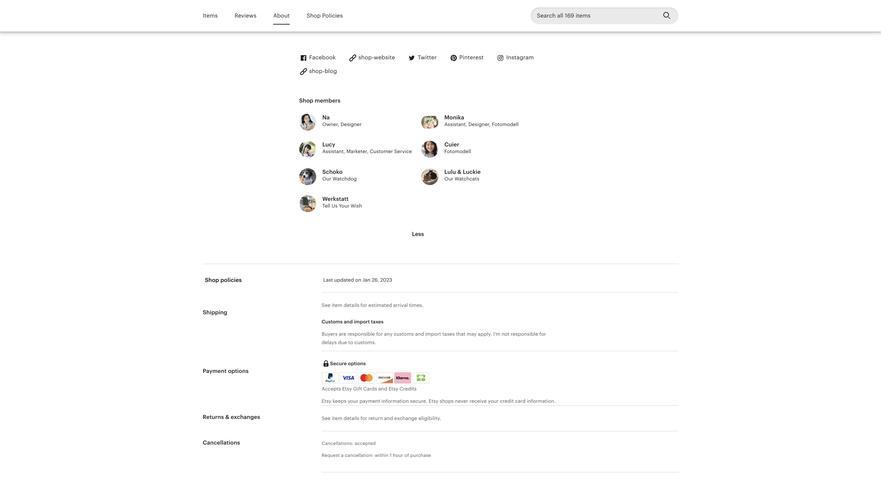 Task type: locate. For each thing, give the bounding box(es) containing it.
designer
[[341, 122, 362, 127]]

your left credit
[[488, 399, 499, 404]]

klarna image
[[395, 373, 411, 384]]

less
[[412, 231, 424, 238]]

0 vertical spatial see
[[322, 303, 331, 308]]

any
[[384, 332, 393, 337]]

your
[[348, 399, 358, 404], [488, 399, 499, 404]]

shop members
[[299, 97, 341, 104]]

see for see item details for return and exchange eligibility.
[[322, 416, 331, 422]]

responsible right not at the right bottom
[[511, 332, 538, 337]]

0 horizontal spatial assistant,
[[322, 149, 345, 155]]

0 vertical spatial item
[[332, 303, 342, 308]]

1 responsible from the left
[[348, 332, 375, 337]]

shop
[[307, 12, 321, 19], [299, 97, 313, 104], [205, 277, 219, 284]]

assistant, for lucy
[[322, 149, 345, 155]]

return
[[369, 416, 383, 422]]

that
[[456, 332, 465, 337]]

your
[[339, 203, 349, 209]]

&
[[457, 169, 462, 175], [225, 414, 229, 421]]

for for see item details for return and exchange eligibility.
[[361, 416, 367, 422]]

blog
[[325, 68, 337, 75]]

see up cancellations:
[[322, 416, 331, 422]]

details up customs and import taxes
[[344, 303, 359, 308]]

our down lulu
[[445, 176, 453, 182]]

monika assistant, designer, fotomodell
[[445, 114, 519, 127]]

0 vertical spatial shop
[[307, 12, 321, 19]]

taxes left that at right bottom
[[442, 332, 455, 337]]

responsible
[[348, 332, 375, 337], [511, 332, 538, 337]]

shop policies
[[205, 277, 242, 284]]

1 vertical spatial shop-
[[309, 68, 325, 75]]

assistant, inside lucy assistant, marketer, customer service
[[322, 149, 345, 155]]

buyers are responsible for any customs and import taxes that may apply. i'm not responsible for delays due to customs.
[[322, 332, 546, 346]]

cancellations:
[[322, 441, 354, 447]]

options right payment
[[228, 368, 249, 375]]

0 horizontal spatial import
[[354, 319, 370, 325]]

see
[[322, 303, 331, 308], [322, 416, 331, 422]]

fotomodell down cuier on the top right
[[445, 149, 471, 155]]

1 details from the top
[[344, 303, 359, 308]]

1 horizontal spatial &
[[457, 169, 462, 175]]

options
[[348, 361, 366, 367], [228, 368, 249, 375]]

for for see item details for estimated arrival times.
[[361, 303, 367, 308]]

to
[[348, 340, 353, 346]]

assistant,
[[445, 122, 467, 127], [322, 149, 345, 155]]

discover image
[[377, 374, 394, 385]]

1 horizontal spatial your
[[488, 399, 499, 404]]

2 vertical spatial shop
[[205, 277, 219, 284]]

0 horizontal spatial options
[[228, 368, 249, 375]]

1 horizontal spatial taxes
[[442, 332, 455, 337]]

0 horizontal spatial shop-
[[309, 68, 325, 75]]

options up visa image
[[348, 361, 366, 367]]

etsy left shops
[[429, 399, 438, 404]]

less button
[[406, 226, 430, 243]]

apply.
[[478, 332, 492, 337]]

1 vertical spatial shop
[[299, 97, 313, 104]]

our down schoko
[[322, 176, 331, 182]]

and inside buyers are responsible for any customs and import taxes that may apply. i'm not responsible for delays due to customs.
[[415, 332, 424, 337]]

assistant, for monika
[[445, 122, 467, 127]]

assistant, inside monika assistant, designer, fotomodell
[[445, 122, 467, 127]]

1 vertical spatial options
[[228, 368, 249, 375]]

for
[[361, 303, 367, 308], [376, 332, 383, 337], [540, 332, 546, 337], [361, 416, 367, 422]]

1 horizontal spatial shop-
[[358, 54, 374, 61]]

Search all 169 items text field
[[531, 7, 657, 24]]

0 vertical spatial import
[[354, 319, 370, 325]]

1 horizontal spatial options
[[348, 361, 366, 367]]

lucy assistant, marketer, customer service
[[322, 141, 412, 155]]

0 vertical spatial fotomodell
[[492, 122, 519, 127]]

shop inside shop policies link
[[307, 12, 321, 19]]

26,
[[372, 278, 379, 283]]

1 vertical spatial item
[[332, 416, 342, 422]]

& inside lulu & luckie our watchcats
[[457, 169, 462, 175]]

see up customs
[[322, 303, 331, 308]]

lucy
[[322, 141, 335, 148]]

import
[[354, 319, 370, 325], [425, 332, 441, 337]]

estimated
[[369, 303, 392, 308]]

0 vertical spatial shop-
[[358, 54, 374, 61]]

2 item from the top
[[332, 416, 342, 422]]

taxes inside buyers are responsible for any customs and import taxes that may apply. i'm not responsible for delays due to customs.
[[442, 332, 455, 337]]

responsible up customs.
[[348, 332, 375, 337]]

2 see from the top
[[322, 416, 331, 422]]

0 vertical spatial options
[[348, 361, 366, 367]]

and up are
[[344, 319, 353, 325]]

accepted
[[355, 441, 376, 447]]

assistant, down lucy
[[322, 149, 345, 155]]

1 vertical spatial &
[[225, 414, 229, 421]]

1 vertical spatial see
[[322, 416, 331, 422]]

0 vertical spatial assistant,
[[445, 122, 467, 127]]

your down gift
[[348, 399, 358, 404]]

0 horizontal spatial taxes
[[371, 319, 384, 325]]

customs and import taxes
[[322, 319, 384, 325]]

1 our from the left
[[322, 176, 331, 182]]

policies
[[221, 277, 242, 284]]

0 vertical spatial details
[[344, 303, 359, 308]]

paypal image
[[323, 374, 338, 383]]

twitter
[[418, 54, 437, 61]]

etsy
[[342, 387, 352, 392], [389, 387, 398, 392], [322, 399, 331, 404], [429, 399, 438, 404]]

1 vertical spatial fotomodell
[[445, 149, 471, 155]]

item for see item details for estimated arrival times.
[[332, 303, 342, 308]]

giftcard image
[[415, 375, 427, 382]]

about link
[[273, 8, 290, 24]]

& right lulu
[[457, 169, 462, 175]]

details down keeps
[[344, 416, 359, 422]]

details for return
[[344, 416, 359, 422]]

& right returns
[[225, 414, 229, 421]]

pinterest
[[459, 54, 484, 61]]

1 vertical spatial import
[[425, 332, 441, 337]]

options for payment options
[[228, 368, 249, 375]]

fotomodell
[[492, 122, 519, 127], [445, 149, 471, 155]]

shop policies
[[307, 12, 343, 19]]

cuier
[[445, 141, 459, 148]]

werkstatt
[[322, 196, 349, 203]]

0 horizontal spatial responsible
[[348, 332, 375, 337]]

etsy keeps your payment information secure. etsy shops never receive your credit card information.
[[322, 399, 556, 404]]

0 vertical spatial &
[[457, 169, 462, 175]]

times.
[[409, 303, 424, 308]]

1 see from the top
[[322, 303, 331, 308]]

1 item from the top
[[332, 303, 342, 308]]

1 horizontal spatial fotomodell
[[492, 122, 519, 127]]

designer,
[[469, 122, 491, 127]]

2 details from the top
[[344, 416, 359, 422]]

never
[[455, 399, 468, 404]]

import down see item details for estimated arrival times.
[[354, 319, 370, 325]]

arrival
[[393, 303, 408, 308]]

0 horizontal spatial &
[[225, 414, 229, 421]]

last
[[323, 278, 333, 283]]

item down keeps
[[332, 416, 342, 422]]

our inside lulu & luckie our watchcats
[[445, 176, 453, 182]]

import left that at right bottom
[[425, 332, 441, 337]]

see for see item details for estimated arrival times.
[[322, 303, 331, 308]]

& for lulu
[[457, 169, 462, 175]]

1 vertical spatial taxes
[[442, 332, 455, 337]]

shop-website
[[358, 54, 395, 61]]

taxes down "estimated"
[[371, 319, 384, 325]]

1 horizontal spatial responsible
[[511, 332, 538, 337]]

details for estimated
[[344, 303, 359, 308]]

1 vertical spatial details
[[344, 416, 359, 422]]

marketer,
[[347, 149, 369, 155]]

shop-website link
[[348, 54, 395, 62]]

1 horizontal spatial import
[[425, 332, 441, 337]]

shop- for blog
[[309, 68, 325, 75]]

updated
[[334, 278, 354, 283]]

and
[[344, 319, 353, 325], [415, 332, 424, 337], [378, 387, 387, 392], [384, 416, 393, 422]]

0 horizontal spatial our
[[322, 176, 331, 182]]

0 horizontal spatial your
[[348, 399, 358, 404]]

us
[[332, 203, 338, 209]]

returns
[[203, 414, 224, 421]]

and right the customs on the left bottom of the page
[[415, 332, 424, 337]]

website
[[374, 54, 395, 61]]

item up customs
[[332, 303, 342, 308]]

1 vertical spatial assistant,
[[322, 149, 345, 155]]

for for buyers are responsible for any customs and import taxes that may apply. i'm not responsible for delays due to customs.
[[376, 332, 383, 337]]

fotomodell right designer,
[[492, 122, 519, 127]]

exchange
[[394, 416, 417, 422]]

secure
[[330, 361, 347, 367]]

customs
[[394, 332, 414, 337]]

shop-blog
[[309, 68, 337, 75]]

2 our from the left
[[445, 176, 453, 182]]

tell
[[322, 203, 330, 209]]

1 horizontal spatial assistant,
[[445, 122, 467, 127]]

within
[[375, 453, 389, 459]]

etsy left gift
[[342, 387, 352, 392]]

our
[[322, 176, 331, 182], [445, 176, 453, 182]]

assistant, down monika
[[445, 122, 467, 127]]

1 horizontal spatial our
[[445, 176, 453, 182]]

shop-blog link
[[299, 68, 337, 76]]

keeps
[[333, 399, 347, 404]]

eligibility.
[[419, 416, 441, 422]]

item
[[332, 303, 342, 308], [332, 416, 342, 422]]

details
[[344, 303, 359, 308], [344, 416, 359, 422]]



Task type: describe. For each thing, give the bounding box(es) containing it.
1 your from the left
[[348, 399, 358, 404]]

exchanges
[[231, 414, 260, 421]]

are
[[339, 332, 346, 337]]

accepts etsy gift cards and etsy credits
[[322, 387, 417, 392]]

accepts
[[322, 387, 341, 392]]

members
[[315, 97, 341, 104]]

owner,
[[322, 122, 339, 127]]

cancellation:
[[345, 453, 374, 459]]

cancellations
[[203, 440, 240, 447]]

monika
[[445, 114, 464, 121]]

secure.
[[410, 399, 427, 404]]

customs.
[[355, 340, 376, 346]]

etsy left keeps
[[322, 399, 331, 404]]

receive
[[470, 399, 487, 404]]

credit
[[500, 399, 514, 404]]

payment
[[360, 399, 380, 404]]

cuier fotomodell
[[445, 141, 471, 155]]

see item details for return and exchange eligibility.
[[322, 416, 441, 422]]

schoko
[[322, 169, 343, 175]]

service
[[394, 149, 412, 155]]

watchdog
[[333, 176, 357, 182]]

and down discover icon
[[378, 387, 387, 392]]

shop- for website
[[358, 54, 374, 61]]

on
[[355, 278, 361, 283]]

instagram link
[[496, 54, 534, 62]]

item for see item details for return and exchange eligibility.
[[332, 416, 342, 422]]

customs
[[322, 319, 343, 325]]

shop for shop members
[[299, 97, 313, 104]]

wish
[[351, 203, 362, 209]]

reviews link
[[235, 8, 256, 24]]

pinterest link
[[449, 54, 484, 62]]

jan
[[363, 278, 371, 283]]

not
[[502, 332, 510, 337]]

twitter link
[[408, 54, 437, 62]]

2 responsible from the left
[[511, 332, 538, 337]]

about
[[273, 12, 290, 19]]

purchase
[[410, 453, 431, 459]]

delays
[[322, 340, 337, 346]]

i'm
[[493, 332, 500, 337]]

facebook
[[309, 54, 336, 61]]

last updated on jan 26, 2023
[[323, 278, 392, 283]]

items
[[203, 12, 218, 19]]

& for returns
[[225, 414, 229, 421]]

secure options
[[330, 361, 366, 367]]

2023
[[380, 278, 392, 283]]

shop for shop policies
[[205, 277, 219, 284]]

cancellations: accepted
[[322, 441, 376, 447]]

na owner, designer
[[322, 114, 362, 127]]

hour
[[393, 453, 403, 459]]

credits
[[400, 387, 417, 392]]

our inside schoko our watchdog
[[322, 176, 331, 182]]

cards
[[363, 387, 377, 392]]

policies
[[322, 12, 343, 19]]

visa image
[[342, 375, 354, 382]]

information
[[382, 399, 409, 404]]

schoko our watchdog
[[322, 169, 357, 182]]

reviews
[[235, 12, 256, 19]]

facebook link
[[299, 54, 336, 62]]

import inside buyers are responsible for any customs and import taxes that may apply. i'm not responsible for delays due to customs.
[[425, 332, 441, 337]]

shop policies link
[[307, 8, 343, 24]]

lulu
[[445, 169, 456, 175]]

shops
[[440, 399, 454, 404]]

2 your from the left
[[488, 399, 499, 404]]

fotomodell inside monika assistant, designer, fotomodell
[[492, 122, 519, 127]]

card
[[515, 399, 526, 404]]

may
[[467, 332, 477, 337]]

1
[[390, 453, 392, 459]]

returns & exchanges
[[203, 414, 260, 421]]

options for secure options
[[348, 361, 366, 367]]

shop for shop policies
[[307, 12, 321, 19]]

gift
[[353, 387, 362, 392]]

lulu & luckie our watchcats
[[445, 169, 481, 182]]

mastercard image
[[359, 374, 374, 383]]

0 vertical spatial taxes
[[371, 319, 384, 325]]

and right 'return'
[[384, 416, 393, 422]]

werkstatt tell us your wish
[[322, 196, 362, 209]]

due
[[338, 340, 347, 346]]

0 horizontal spatial fotomodell
[[445, 149, 471, 155]]

see item details for estimated arrival times.
[[322, 303, 424, 308]]

payment
[[203, 368, 227, 375]]

customer
[[370, 149, 393, 155]]

request
[[322, 453, 340, 459]]

luckie
[[463, 169, 481, 175]]

watchcats
[[455, 176, 479, 182]]

payment options
[[203, 368, 249, 375]]

a
[[341, 453, 344, 459]]

etsy up information
[[389, 387, 398, 392]]

of
[[405, 453, 409, 459]]



Task type: vqa. For each thing, say whether or not it's contained in the screenshot.
Coasters 31 items at the bottom right of page
no



